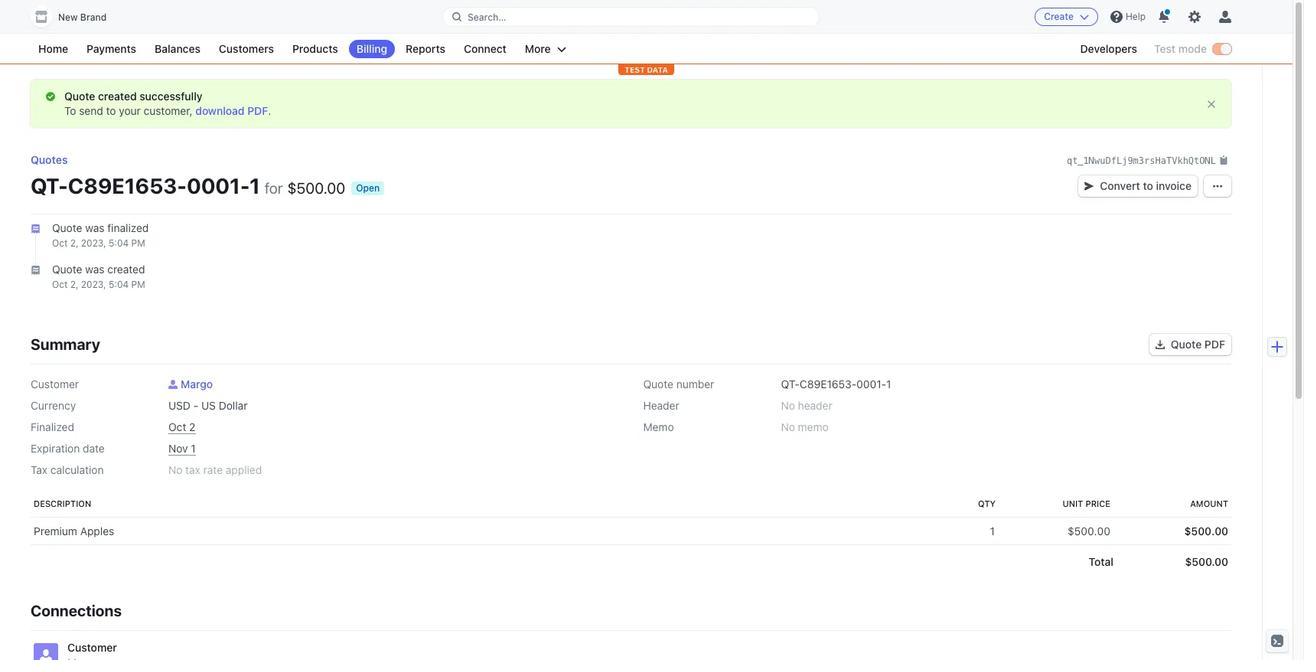 Task type: vqa. For each thing, say whether or not it's contained in the screenshot.
on to the left
no



Task type: locate. For each thing, give the bounding box(es) containing it.
quote created successfully to send to your customer, download pdf .
[[64, 90, 271, 117]]

2 5:04 from the top
[[109, 279, 129, 290]]

oct up quote was created oct 2, 2023, 5:04 pm
[[52, 237, 68, 249]]

quote was finalized oct 2, 2023, 5:04 pm
[[52, 221, 149, 249]]

0 vertical spatial 0001-
[[187, 173, 250, 198]]

no
[[782, 399, 796, 412], [782, 420, 796, 433], [168, 463, 183, 476]]

customer up the currency on the left bottom of page
[[31, 378, 79, 391]]

quote number
[[644, 378, 715, 391]]

1 horizontal spatial 0001-
[[857, 378, 887, 391]]

customer link
[[21, 631, 1229, 660]]

1 vertical spatial no
[[782, 420, 796, 433]]

convert to invoice button
[[1079, 175, 1199, 197]]

1 vertical spatial 2023,
[[81, 279, 106, 290]]

created inside quote was created oct 2, 2023, 5:04 pm
[[107, 263, 145, 276]]

connections
[[31, 602, 122, 620]]

margo link
[[168, 377, 213, 392]]

currency
[[31, 399, 76, 412]]

oct inside quote was finalized oct 2, 2023, 5:04 pm
[[52, 237, 68, 249]]

calculation
[[50, 463, 104, 476]]

header
[[644, 399, 680, 412]]

no left tax
[[168, 463, 183, 476]]

quotes
[[31, 153, 68, 166]]

tax calculation
[[31, 463, 104, 476]]

0 vertical spatial 2,
[[70, 237, 78, 249]]

no left 'memo'
[[782, 420, 796, 433]]

send
[[79, 104, 103, 117]]

5:04 for created
[[109, 279, 129, 290]]

to
[[106, 104, 116, 117], [1144, 179, 1154, 192]]

1 vertical spatial 2,
[[70, 279, 78, 290]]

to left your
[[106, 104, 116, 117]]

svg image left the convert
[[1085, 182, 1095, 191]]

pdf
[[248, 104, 268, 117], [1205, 338, 1226, 351]]

header
[[798, 399, 833, 412]]

applied
[[226, 463, 262, 476]]

created up your
[[98, 90, 137, 103]]

c89e1653- up finalized
[[68, 173, 187, 198]]

1 horizontal spatial qt-
[[782, 378, 800, 391]]

brand
[[80, 11, 107, 23]]

customer down connections
[[67, 641, 117, 654]]

dollar
[[219, 399, 248, 412]]

created
[[98, 90, 137, 103], [107, 263, 145, 276]]

5:04 inside quote was created oct 2, 2023, 5:04 pm
[[109, 279, 129, 290]]

no left the 'header' at the right of the page
[[782, 399, 796, 412]]

no tax rate applied
[[168, 463, 262, 476]]

5:04 down quote was finalized oct 2, 2023, 5:04 pm
[[109, 279, 129, 290]]

pm inside quote was finalized oct 2, 2023, 5:04 pm
[[131, 237, 145, 249]]

1 pm from the top
[[131, 237, 145, 249]]

pdf inside quote created successfully to send to your customer, download pdf .
[[248, 104, 268, 117]]

2 was from the top
[[85, 263, 105, 276]]

date
[[83, 442, 105, 455]]

0 vertical spatial no
[[782, 399, 796, 412]]

expiration
[[31, 442, 80, 455]]

products
[[293, 42, 338, 55]]

2023, inside quote was created oct 2, 2023, 5:04 pm
[[81, 279, 106, 290]]

customer,
[[144, 104, 193, 117]]

0 vertical spatial qt-
[[31, 173, 68, 198]]

1 vertical spatial was
[[85, 263, 105, 276]]

qt_1nwudflj9m3rshatvkhqtonl button
[[1067, 152, 1229, 168]]

customer
[[31, 378, 79, 391], [67, 641, 117, 654]]

new brand button
[[31, 6, 122, 28]]

2, down quote was finalized oct 2, 2023, 5:04 pm
[[70, 279, 78, 290]]

1 5:04 from the top
[[109, 237, 129, 249]]

convert
[[1101, 179, 1141, 192]]

0 horizontal spatial to
[[106, 104, 116, 117]]

1
[[250, 173, 260, 198], [887, 378, 892, 391], [191, 442, 196, 455], [990, 525, 996, 538]]

svg image inside 'convert to invoice' button
[[1085, 182, 1095, 191]]

2023,
[[81, 237, 106, 249], [81, 279, 106, 290]]

1 was from the top
[[85, 221, 105, 234]]

quote inside quote created successfully to send to your customer, download pdf .
[[64, 90, 95, 103]]

tax
[[185, 463, 201, 476]]

2 pm from the top
[[131, 279, 145, 290]]

qt- down quotes
[[31, 173, 68, 198]]

2 vertical spatial no
[[168, 463, 183, 476]]

download
[[196, 104, 245, 117]]

help button
[[1105, 5, 1153, 29]]

no for no tax rate applied
[[168, 463, 183, 476]]

summary
[[31, 335, 100, 353]]

2 2, from the top
[[70, 279, 78, 290]]

2,
[[70, 237, 78, 249], [70, 279, 78, 290]]

test mode
[[1155, 42, 1208, 55]]

qt- for qt-c89e1653-0001-1
[[782, 378, 800, 391]]

pdf inside button
[[1205, 338, 1226, 351]]

1 horizontal spatial to
[[1144, 179, 1154, 192]]

oct up the summary
[[52, 279, 68, 290]]

2023, down quote was finalized oct 2, 2023, 5:04 pm
[[81, 279, 106, 290]]

0 horizontal spatial 0001-
[[187, 173, 250, 198]]

pm for created
[[131, 279, 145, 290]]

pm inside quote was created oct 2, 2023, 5:04 pm
[[131, 279, 145, 290]]

products link
[[285, 40, 346, 58]]

quote for quote was created
[[52, 263, 82, 276]]

1 vertical spatial created
[[107, 263, 145, 276]]

0 vertical spatial created
[[98, 90, 137, 103]]

0 horizontal spatial qt-
[[31, 173, 68, 198]]

1 vertical spatial oct
[[52, 279, 68, 290]]

1 vertical spatial 0001-
[[857, 378, 887, 391]]

quote inside quote was finalized oct 2, 2023, 5:04 pm
[[52, 221, 82, 234]]

usd
[[168, 399, 191, 412]]

0 vertical spatial oct
[[52, 237, 68, 249]]

1 vertical spatial qt-
[[782, 378, 800, 391]]

to inside quote created successfully to send to your customer, download pdf .
[[106, 104, 116, 117]]

oct left 2
[[168, 420, 186, 433]]

1 vertical spatial to
[[1144, 179, 1154, 192]]

0 vertical spatial pdf
[[248, 104, 268, 117]]

0 vertical spatial to
[[106, 104, 116, 117]]

more button
[[518, 40, 574, 58]]

qt- up no header
[[782, 378, 800, 391]]

was inside quote was created oct 2, 2023, 5:04 pm
[[85, 263, 105, 276]]

was inside quote was finalized oct 2, 2023, 5:04 pm
[[85, 221, 105, 234]]

1 vertical spatial pdf
[[1205, 338, 1226, 351]]

developers
[[1081, 42, 1138, 55]]

price
[[1086, 499, 1111, 509]]

oct for quote was created
[[52, 279, 68, 290]]

c89e1653- up the 'header' at the right of the page
[[800, 378, 857, 391]]

quote
[[64, 90, 95, 103], [52, 221, 82, 234], [52, 263, 82, 276], [1172, 338, 1203, 351], [644, 378, 674, 391]]

qty
[[979, 499, 996, 509]]

0 vertical spatial customer
[[31, 378, 79, 391]]

2, for quote was finalized
[[70, 237, 78, 249]]

successfully
[[140, 90, 203, 103]]

was left finalized
[[85, 221, 105, 234]]

quote was created oct 2, 2023, 5:04 pm
[[52, 263, 145, 290]]

5:04 for finalized
[[109, 237, 129, 249]]

1 vertical spatial c89e1653-
[[800, 378, 857, 391]]

2, up quote was created oct 2, 2023, 5:04 pm
[[70, 237, 78, 249]]

oct inside quote was created oct 2, 2023, 5:04 pm
[[52, 279, 68, 290]]

5:04 down finalized
[[109, 237, 129, 249]]

Search… search field
[[443, 7, 819, 26]]

2, inside quote was created oct 2, 2023, 5:04 pm
[[70, 279, 78, 290]]

oct
[[52, 237, 68, 249], [52, 279, 68, 290], [168, 420, 186, 433]]

1 2023, from the top
[[81, 237, 106, 249]]

create button
[[1036, 8, 1099, 26]]

2023, up quote was created oct 2, 2023, 5:04 pm
[[81, 237, 106, 249]]

1 vertical spatial 5:04
[[109, 279, 129, 290]]

2023, for finalized
[[81, 237, 106, 249]]

2 2023, from the top
[[81, 279, 106, 290]]

to down qt_1nwudflj9m3rshatvkhqtonl button
[[1144, 179, 1154, 192]]

5:04 inside quote was finalized oct 2, 2023, 5:04 pm
[[109, 237, 129, 249]]

margo
[[181, 378, 213, 391]]

was down quote was finalized oct 2, 2023, 5:04 pm
[[85, 263, 105, 276]]

2, for quote was created
[[70, 279, 78, 290]]

1 horizontal spatial c89e1653-
[[800, 378, 857, 391]]

2, inside quote was finalized oct 2, 2023, 5:04 pm
[[70, 237, 78, 249]]

svg image right invoice
[[1214, 182, 1223, 191]]

2 vertical spatial oct
[[168, 420, 186, 433]]

c89e1653-
[[68, 173, 187, 198], [800, 378, 857, 391]]

0 vertical spatial was
[[85, 221, 105, 234]]

apples
[[80, 525, 114, 538]]

nov
[[168, 442, 188, 455]]

1 2, from the top
[[70, 237, 78, 249]]

mode
[[1179, 42, 1208, 55]]

download pdf button
[[196, 103, 268, 119]]

0 vertical spatial pm
[[131, 237, 145, 249]]

2023, inside quote was finalized oct 2, 2023, 5:04 pm
[[81, 237, 106, 249]]

0001-
[[187, 173, 250, 198], [857, 378, 887, 391]]

0 vertical spatial c89e1653-
[[68, 173, 187, 198]]

finalized
[[31, 420, 74, 433]]

quote inside quote was created oct 2, 2023, 5:04 pm
[[52, 263, 82, 276]]

0 horizontal spatial pdf
[[248, 104, 268, 117]]

1 horizontal spatial pdf
[[1205, 338, 1226, 351]]

1 vertical spatial pm
[[131, 279, 145, 290]]

total
[[1089, 555, 1114, 568]]

0 vertical spatial 2023,
[[81, 237, 106, 249]]

was for created
[[85, 263, 105, 276]]

0 vertical spatial 5:04
[[109, 237, 129, 249]]

home
[[38, 42, 68, 55]]

customers link
[[211, 40, 282, 58]]

c89e1653- for qt-c89e1653-0001-1
[[800, 378, 857, 391]]

reports link
[[398, 40, 453, 58]]

created down finalized
[[107, 263, 145, 276]]

pm
[[131, 237, 145, 249], [131, 279, 145, 290]]

svg image left 'quote pdf'
[[1156, 340, 1166, 349]]

0001- for qt-c89e1653-0001-1 for
[[187, 173, 250, 198]]

amount
[[1191, 499, 1229, 509]]

0 horizontal spatial c89e1653-
[[68, 173, 187, 198]]

svg image
[[46, 92, 55, 101], [1085, 182, 1095, 191], [1214, 182, 1223, 191], [1156, 340, 1166, 349]]



Task type: describe. For each thing, give the bounding box(es) containing it.
customers
[[219, 42, 274, 55]]

new
[[58, 11, 78, 23]]

test
[[1155, 42, 1176, 55]]

svg image inside quote pdf button
[[1156, 340, 1166, 349]]

pm for finalized
[[131, 237, 145, 249]]

Search… text field
[[443, 7, 819, 26]]

0001- for qt-c89e1653-0001-1
[[857, 378, 887, 391]]

expiration date
[[31, 442, 105, 455]]

developers link
[[1073, 40, 1146, 58]]

tax
[[31, 463, 48, 476]]

quote for quote was finalized
[[52, 221, 82, 234]]

nov 1 button
[[168, 441, 196, 456]]

payments link
[[79, 40, 144, 58]]

quotes link
[[31, 153, 68, 166]]

to
[[64, 104, 76, 117]]

unit price
[[1063, 499, 1111, 509]]

1 vertical spatial customer
[[67, 641, 117, 654]]

connect
[[464, 42, 507, 55]]

data
[[647, 65, 668, 74]]

create
[[1045, 11, 1074, 22]]

open
[[356, 182, 380, 194]]

description
[[34, 499, 91, 509]]

quote pdf button
[[1150, 334, 1232, 355]]

memo
[[798, 420, 829, 433]]

convert to invoice
[[1101, 179, 1192, 192]]

your
[[119, 104, 141, 117]]

usd - us dollar
[[168, 399, 248, 412]]

qt_1nwudflj9m3rshatvkhqtonl
[[1067, 155, 1217, 166]]

help
[[1126, 11, 1146, 22]]

memo
[[644, 420, 674, 433]]

oct inside 'button'
[[168, 420, 186, 433]]

qt- for qt-c89e1653-0001-1 for
[[31, 173, 68, 198]]

quote pdf
[[1172, 338, 1226, 351]]

no memo
[[782, 420, 829, 433]]

unit
[[1063, 499, 1084, 509]]

svg image down home link
[[46, 92, 55, 101]]

qt-c89e1653-0001-1
[[782, 378, 892, 391]]

new brand
[[58, 11, 107, 23]]

.
[[268, 104, 271, 117]]

test data
[[625, 65, 668, 74]]

quote inside button
[[1172, 338, 1203, 351]]

2023, for created
[[81, 279, 106, 290]]

created inside quote created successfully to send to your customer, download pdf .
[[98, 90, 137, 103]]

us
[[201, 399, 216, 412]]

oct 2
[[168, 420, 196, 433]]

billing link
[[349, 40, 395, 58]]

no header
[[782, 399, 833, 412]]

1 inside button
[[191, 442, 196, 455]]

finalized
[[107, 221, 149, 234]]

reports
[[406, 42, 446, 55]]

search…
[[468, 11, 507, 23]]

no for no memo
[[782, 420, 796, 433]]

for
[[265, 179, 283, 197]]

oct for quote was finalized
[[52, 237, 68, 249]]

no for no header
[[782, 399, 796, 412]]

2
[[189, 420, 196, 433]]

billing
[[357, 42, 388, 55]]

balances link
[[147, 40, 208, 58]]

oct 2 button
[[168, 420, 196, 435]]

quote for quote created successfully
[[64, 90, 95, 103]]

payments
[[87, 42, 136, 55]]

was for finalized
[[85, 221, 105, 234]]

more
[[525, 42, 551, 55]]

premium
[[34, 525, 77, 538]]

-
[[194, 399, 199, 412]]

c89e1653- for qt-c89e1653-0001-1 for
[[68, 173, 187, 198]]

connect link
[[456, 40, 515, 58]]

nov 1
[[168, 442, 196, 455]]

rate
[[203, 463, 223, 476]]

number
[[677, 378, 715, 391]]

invoice
[[1157, 179, 1192, 192]]

premium apples
[[34, 525, 114, 538]]

qt-c89e1653-0001-1 for
[[31, 173, 283, 198]]

home link
[[31, 40, 76, 58]]

test
[[625, 65, 645, 74]]

to inside button
[[1144, 179, 1154, 192]]

balances
[[155, 42, 201, 55]]



